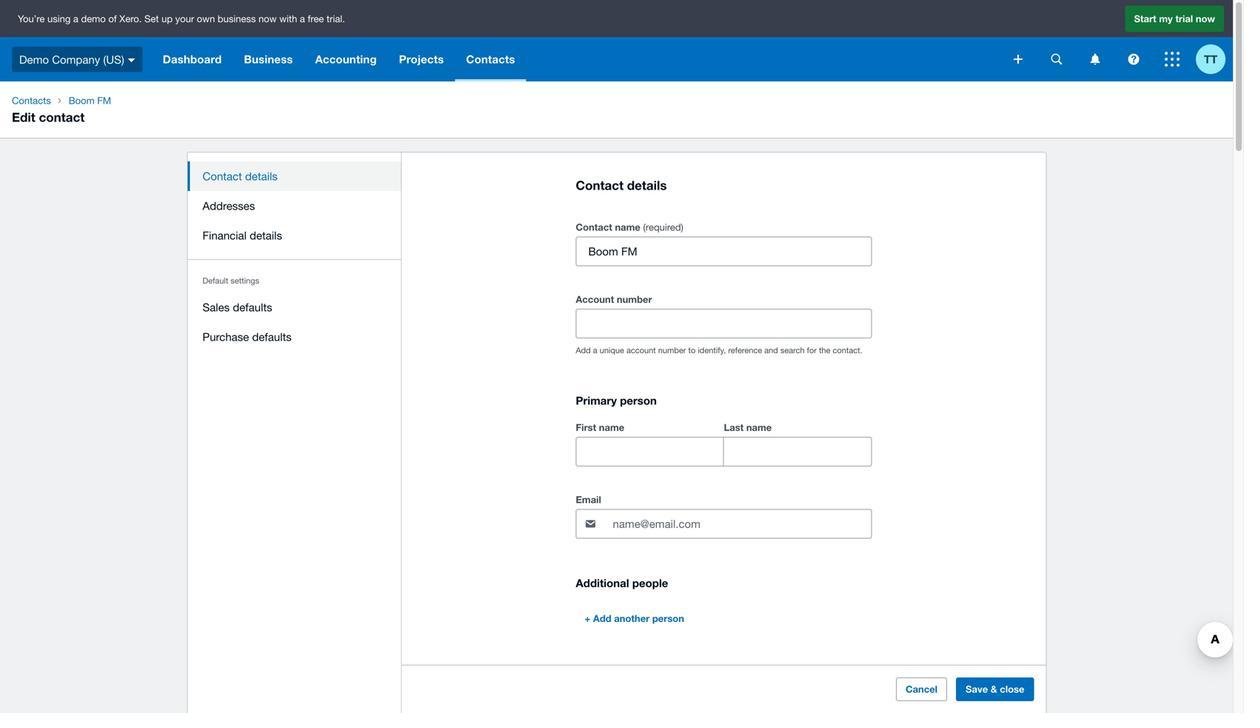 Task type: vqa. For each thing, say whether or not it's contained in the screenshot.
number
yes



Task type: describe. For each thing, give the bounding box(es) containing it.
dashboard
[[163, 53, 222, 66]]

save & close button
[[956, 678, 1035, 702]]

using
[[47, 13, 71, 24]]

2 horizontal spatial svg image
[[1091, 54, 1101, 65]]

contact inside "link"
[[203, 170, 242, 183]]

first
[[576, 422, 597, 434]]

last name
[[724, 422, 772, 434]]

financial details
[[203, 229, 282, 242]]

another
[[614, 613, 650, 625]]

0 vertical spatial number
[[617, 294, 652, 305]]

you're using a demo of xero. set up your own business now with a free trial.
[[18, 13, 345, 24]]

additional
[[576, 577, 629, 590]]

trial
[[1176, 13, 1194, 24]]

close
[[1000, 684, 1025, 695]]

set
[[144, 13, 159, 24]]

2 horizontal spatial a
[[593, 346, 598, 355]]

1 now from the left
[[259, 13, 277, 24]]

account
[[627, 346, 656, 355]]

0 horizontal spatial a
[[73, 13, 78, 24]]

+ add another person
[[585, 613, 685, 625]]

unique
[[600, 346, 624, 355]]

Last name field
[[724, 438, 872, 466]]

settings
[[231, 276, 259, 286]]

contacts button
[[455, 37, 526, 81]]

sales defaults link
[[188, 293, 402, 322]]

add a unique account number to identify, reference and search for the contact.
[[576, 346, 863, 355]]

contact left the (required)
[[576, 222, 613, 233]]

defaults for purchase defaults
[[252, 330, 292, 343]]

contact.
[[833, 346, 863, 355]]

cancel button
[[896, 678, 948, 702]]

default settings
[[203, 276, 259, 286]]

edit contact
[[12, 110, 85, 124]]

banner containing dashboard
[[0, 0, 1234, 81]]

Email text field
[[612, 510, 872, 538]]

0 horizontal spatial add
[[576, 346, 591, 355]]

additional people
[[576, 577, 669, 590]]

accounting
[[315, 53, 377, 66]]

primary
[[576, 394, 617, 408]]

0 vertical spatial person
[[620, 394, 657, 408]]

addresses link
[[188, 191, 402, 221]]

2 horizontal spatial svg image
[[1165, 52, 1180, 67]]

tt
[[1205, 53, 1218, 66]]

projects
[[399, 53, 444, 66]]

0 horizontal spatial svg image
[[1052, 54, 1063, 65]]

reference
[[728, 346, 762, 355]]

search
[[781, 346, 805, 355]]

business
[[244, 53, 293, 66]]

group containing first name
[[576, 419, 872, 467]]

contact details link
[[188, 162, 402, 191]]

email
[[576, 494, 601, 506]]

xero.
[[119, 13, 142, 24]]

start my trial now
[[1135, 13, 1216, 24]]

+ add another person button
[[576, 607, 693, 631]]

demo company (us) button
[[0, 37, 152, 81]]

1 horizontal spatial contact details
[[576, 178, 667, 193]]

purchase
[[203, 330, 249, 343]]

menu containing contact details
[[188, 153, 402, 361]]

details for contact details "link"
[[245, 170, 278, 183]]

&
[[991, 684, 998, 695]]

account
[[576, 294, 614, 305]]

contacts for contacts popup button
[[466, 53, 515, 66]]

own
[[197, 13, 215, 24]]

add inside button
[[593, 613, 612, 625]]

boom fm
[[69, 95, 111, 106]]

of
[[108, 13, 117, 24]]



Task type: locate. For each thing, give the bounding box(es) containing it.
name right last
[[747, 422, 772, 434]]

boom
[[69, 95, 95, 106]]

details inside "link"
[[245, 170, 278, 183]]

sales
[[203, 301, 230, 314]]

(required)
[[643, 222, 684, 233]]

financial details link
[[188, 221, 402, 250]]

primary person
[[576, 394, 657, 408]]

svg image inside demo company (us) popup button
[[128, 58, 135, 62]]

A business or person's name field
[[577, 238, 872, 266]]

0 horizontal spatial number
[[617, 294, 652, 305]]

person inside button
[[653, 613, 685, 625]]

group
[[576, 419, 872, 467]]

identify,
[[698, 346, 726, 355]]

contact details up the addresses
[[203, 170, 278, 183]]

1 vertical spatial number
[[658, 346, 686, 355]]

contacts for the contacts link at the left
[[12, 95, 51, 106]]

person right another
[[653, 613, 685, 625]]

accounting button
[[304, 37, 388, 81]]

trial.
[[327, 13, 345, 24]]

now left with
[[259, 13, 277, 24]]

contacts right projects
[[466, 53, 515, 66]]

to
[[689, 346, 696, 355]]

name right first
[[599, 422, 625, 434]]

start
[[1135, 13, 1157, 24]]

number
[[617, 294, 652, 305], [658, 346, 686, 355]]

0 vertical spatial contacts
[[466, 53, 515, 66]]

defaults down settings
[[233, 301, 272, 314]]

1 horizontal spatial svg image
[[1014, 55, 1023, 64]]

+
[[585, 613, 591, 625]]

person
[[620, 394, 657, 408], [653, 613, 685, 625]]

person right "primary"
[[620, 394, 657, 408]]

boom fm link
[[63, 93, 117, 108]]

0 horizontal spatial svg image
[[128, 58, 135, 62]]

last
[[724, 422, 744, 434]]

name
[[615, 222, 641, 233], [599, 422, 625, 434], [747, 422, 772, 434]]

0 vertical spatial defaults
[[233, 301, 272, 314]]

defaults for sales defaults
[[233, 301, 272, 314]]

financial
[[203, 229, 247, 242]]

Account number field
[[577, 310, 872, 338]]

0 horizontal spatial contacts
[[12, 95, 51, 106]]

1 horizontal spatial number
[[658, 346, 686, 355]]

fm
[[97, 95, 111, 106]]

name left the (required)
[[615, 222, 641, 233]]

a
[[73, 13, 78, 24], [300, 13, 305, 24], [593, 346, 598, 355]]

the
[[819, 346, 831, 355]]

0 horizontal spatial now
[[259, 13, 277, 24]]

demo
[[81, 13, 106, 24]]

save
[[966, 684, 988, 695]]

my
[[1160, 13, 1173, 24]]

first name
[[576, 422, 625, 434]]

account number
[[576, 294, 652, 305]]

number right the account
[[617, 294, 652, 305]]

1 horizontal spatial svg image
[[1129, 54, 1140, 65]]

1 vertical spatial defaults
[[252, 330, 292, 343]]

(us)
[[103, 53, 124, 66]]

sales defaults
[[203, 301, 272, 314]]

people
[[633, 577, 669, 590]]

now right trial
[[1196, 13, 1216, 24]]

up
[[162, 13, 173, 24]]

name for first
[[599, 422, 625, 434]]

1 horizontal spatial add
[[593, 613, 612, 625]]

your
[[175, 13, 194, 24]]

you're
[[18, 13, 45, 24]]

contacts link
[[6, 93, 57, 108]]

save & close
[[966, 684, 1025, 695]]

First name field
[[577, 438, 723, 466]]

demo company (us)
[[19, 53, 124, 66]]

0 horizontal spatial contact details
[[203, 170, 278, 183]]

phone number group
[[576, 712, 872, 713]]

and
[[765, 346, 778, 355]]

svg image
[[1165, 52, 1180, 67], [1052, 54, 1063, 65], [1129, 54, 1140, 65]]

1 horizontal spatial now
[[1196, 13, 1216, 24]]

business
[[218, 13, 256, 24]]

free
[[308, 13, 324, 24]]

for
[[807, 346, 817, 355]]

defaults down sales defaults link
[[252, 330, 292, 343]]

menu
[[188, 153, 402, 361]]

contacts inside popup button
[[466, 53, 515, 66]]

default
[[203, 276, 228, 286]]

addresses
[[203, 199, 255, 212]]

svg image
[[1091, 54, 1101, 65], [1014, 55, 1023, 64], [128, 58, 135, 62]]

dashboard link
[[152, 37, 233, 81]]

contacts up edit
[[12, 95, 51, 106]]

1 vertical spatial add
[[593, 613, 612, 625]]

contact details inside "link"
[[203, 170, 278, 183]]

contact up contact name (required)
[[576, 178, 624, 193]]

name for last
[[747, 422, 772, 434]]

edit
[[12, 110, 35, 124]]

1 horizontal spatial a
[[300, 13, 305, 24]]

projects button
[[388, 37, 455, 81]]

a left the unique
[[593, 346, 598, 355]]

contact up the addresses
[[203, 170, 242, 183]]

with
[[279, 13, 297, 24]]

1 vertical spatial contacts
[[12, 95, 51, 106]]

name for contact
[[615, 222, 641, 233]]

details up the (required)
[[627, 178, 667, 193]]

company
[[52, 53, 100, 66]]

contact details up contact name (required)
[[576, 178, 667, 193]]

details down addresses 'link'
[[250, 229, 282, 242]]

defaults
[[233, 301, 272, 314], [252, 330, 292, 343]]

demo
[[19, 53, 49, 66]]

details for financial details link
[[250, 229, 282, 242]]

contact
[[203, 170, 242, 183], [576, 178, 624, 193], [576, 222, 613, 233]]

now
[[259, 13, 277, 24], [1196, 13, 1216, 24]]

add right + at left bottom
[[593, 613, 612, 625]]

a right using
[[73, 13, 78, 24]]

tt button
[[1196, 37, 1234, 81]]

business button
[[233, 37, 304, 81]]

1 vertical spatial person
[[653, 613, 685, 625]]

banner
[[0, 0, 1234, 81]]

1 horizontal spatial contacts
[[466, 53, 515, 66]]

a left free
[[300, 13, 305, 24]]

contact details
[[203, 170, 278, 183], [576, 178, 667, 193]]

cancel
[[906, 684, 938, 695]]

details up the addresses
[[245, 170, 278, 183]]

purchase defaults
[[203, 330, 292, 343]]

details
[[245, 170, 278, 183], [627, 178, 667, 193], [250, 229, 282, 242]]

purchase defaults link
[[188, 322, 402, 352]]

contact name (required)
[[576, 222, 684, 233]]

2 now from the left
[[1196, 13, 1216, 24]]

contact
[[39, 110, 85, 124]]

add left the unique
[[576, 346, 591, 355]]

contacts
[[466, 53, 515, 66], [12, 95, 51, 106]]

0 vertical spatial add
[[576, 346, 591, 355]]

number left to
[[658, 346, 686, 355]]



